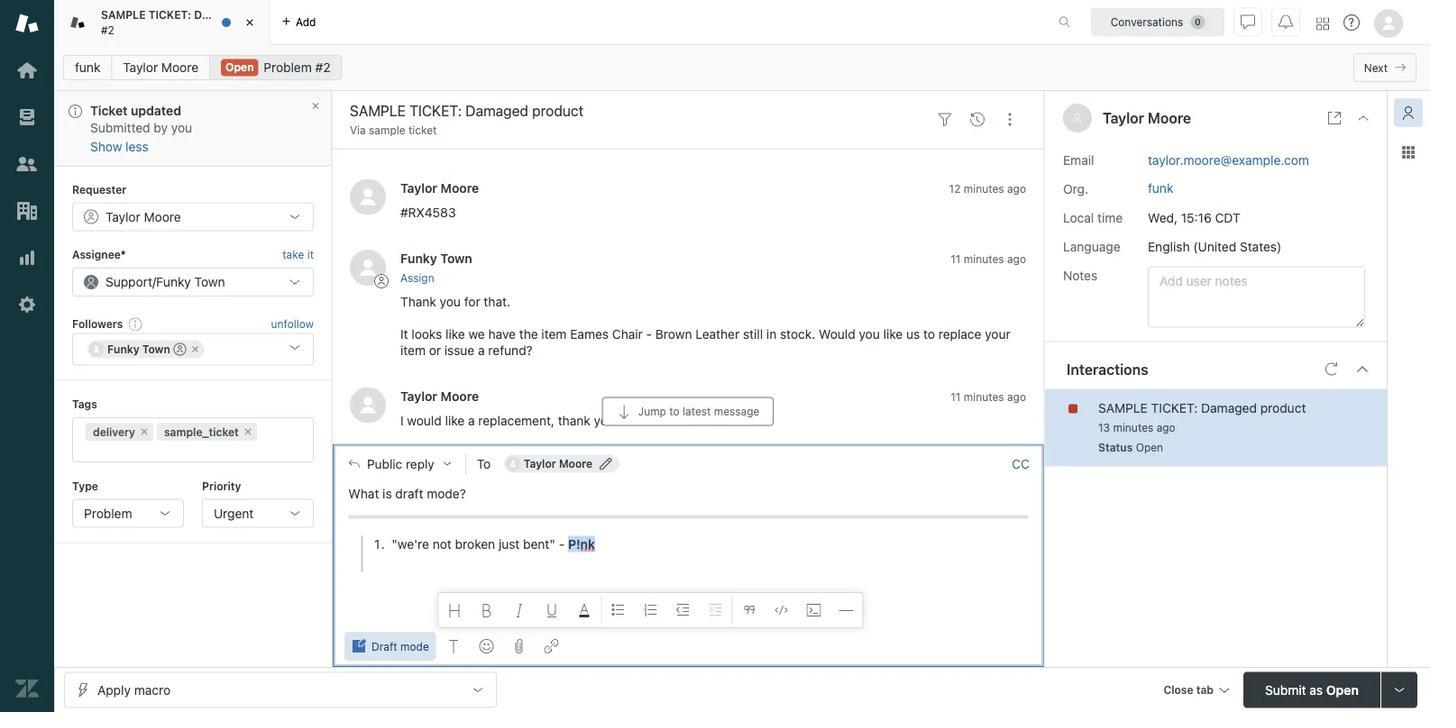 Task type: describe. For each thing, give the bounding box(es) containing it.
your inside eames chair - brown leather still in stock. would you like us to replace your item or issue a refund?
[[985, 327, 1011, 342]]

- inside public reply composer draft mode text box
[[559, 537, 565, 552]]

assignee*
[[72, 249, 126, 261]]

2 vertical spatial we
[[469, 327, 485, 342]]

1 horizontal spatial funk link
[[1148, 180, 1174, 195]]

cc
[[1012, 456, 1030, 471]]

ticket actions image
[[1003, 112, 1017, 127]]

hi
[[400, 86, 413, 101]]

quote (cmd shift 9) image
[[742, 603, 757, 618]]

taylor inside 'secondary' element
[[123, 60, 158, 75]]

notifications image
[[1279, 15, 1293, 29]]

show
[[90, 139, 122, 154]]

11 minutes ago for thank you for that.
[[951, 254, 1026, 266]]

funk link inside 'secondary' element
[[63, 55, 112, 80]]

notes
[[1063, 268, 1098, 283]]

assign button
[[400, 271, 434, 287]]

interactions
[[1067, 361, 1149, 378]]

funky inside assignee* element
[[156, 275, 191, 290]]

english (united states)
[[1148, 239, 1282, 254]]

moore inside requester 'element'
[[144, 209, 181, 224]]

thank
[[558, 414, 591, 429]]

filter image
[[938, 112, 952, 127]]

tab containing sample ticket: damaged product
[[54, 0, 289, 45]]

not
[[433, 537, 452, 552]]

as
[[1310, 683, 1323, 698]]

Public reply composer Draft mode text field
[[341, 483, 1036, 572]]

moore left edit user 'image'
[[559, 458, 593, 470]]

button displays agent's chat status as invisible. image
[[1241, 15, 1256, 29]]

insert emojis image
[[480, 639, 494, 654]]

funky town
[[107, 343, 170, 356]]

close ticket collision notification image
[[310, 101, 321, 111]]

draft
[[395, 486, 423, 501]]

type
[[72, 480, 98, 492]]

zendesk products image
[[1317, 18, 1329, 30]]

to inside eames chair - brown leather still in stock. would you like us to replace your item or issue a refund?
[[924, 327, 935, 342]]

brown
[[656, 327, 692, 342]]

submit
[[1266, 683, 1307, 698]]

damaged for sample ticket: damaged product 13 minutes ago status open
[[1201, 401, 1257, 415]]

11 minutes ago text field for thank you for that.
[[951, 254, 1026, 266]]

like inside eames chair - brown leather still in stock. would you like us to replace your item or issue a refund?
[[884, 327, 903, 342]]

ago left org.
[[1007, 183, 1026, 195]]

conversations
[[1111, 16, 1184, 28]]

replace
[[939, 327, 982, 342]]

so
[[666, 135, 680, 150]]

tags
[[72, 398, 97, 411]]

taylor.moore@example.com
[[1148, 152, 1310, 167]]

product for sample ticket: damaged product #2
[[247, 9, 289, 21]]

wed,
[[1148, 210, 1178, 225]]

format text image
[[447, 639, 462, 654]]

eames
[[570, 327, 609, 342]]

ticket
[[409, 124, 437, 137]]

sample for sample ticket: damaged product #2
[[101, 9, 146, 21]]

"we're not broken just bent" - p!nk
[[392, 537, 595, 552]]

code block (ctrl shift 6) image
[[807, 603, 821, 618]]

town for funky town assign
[[440, 252, 472, 267]]

hide composer image
[[681, 437, 695, 451]]

2 avatar image from the top
[[350, 250, 386, 286]]

could you provide us with your order number so that we can solve this issue right away?
[[400, 135, 912, 150]]

sorry
[[499, 86, 529, 101]]

tabs tab list
[[54, 0, 1040, 45]]

open inside sample ticket: damaged product 13 minutes ago status open
[[1136, 442, 1164, 454]]

moore up taylor.moore@example.com
[[1148, 110, 1192, 127]]

what is draft mode?
[[349, 486, 466, 501]]

broken
[[455, 537, 495, 552]]

12 minutes ago text field
[[949, 183, 1026, 195]]

taylor moore inside taylor moore link
[[123, 60, 199, 75]]

wed, 15:16 cdt
[[1148, 210, 1241, 225]]

issue inside eames chair - brown leather still in stock. would you like us to replace your item or issue a refund?
[[445, 343, 475, 358]]

(united
[[1194, 239, 1237, 254]]

local time
[[1063, 210, 1123, 225]]

assignee* element
[[72, 268, 314, 297]]

take it button
[[283, 246, 314, 264]]

you inside ticket updated submitted by you show less
[[171, 120, 192, 135]]

increase indent (cmd ]) image
[[709, 603, 723, 618]]

add attachment image
[[512, 639, 527, 654]]

problem #2
[[264, 60, 331, 75]]

apply
[[97, 683, 131, 698]]

that inside hi taylor, we are sorry to hear that you received a damaged product. thank you for bringing this to our attention.
[[577, 86, 600, 101]]

that.
[[484, 294, 510, 309]]

take it
[[283, 249, 314, 261]]

0 horizontal spatial for
[[464, 294, 480, 309]]

damaged
[[691, 86, 746, 101]]

draft mode
[[372, 640, 429, 653]]

ago up cc at the right of the page
[[1007, 391, 1026, 403]]

organizations image
[[15, 199, 39, 223]]

you.
[[594, 414, 619, 429]]

sample
[[369, 124, 406, 137]]

for inside hi taylor, we are sorry to hear that you received a damaged product. thank you for bringing this to our attention.
[[865, 86, 882, 101]]

Subject field
[[346, 100, 925, 122]]

leather
[[696, 327, 740, 342]]

0 vertical spatial us
[[509, 135, 523, 150]]

support
[[106, 275, 152, 290]]

ago inside sample ticket: damaged product 13 minutes ago status open
[[1157, 422, 1176, 434]]

states)
[[1240, 239, 1282, 254]]

secondary element
[[54, 50, 1431, 86]]

looks
[[412, 327, 442, 342]]

it
[[307, 249, 314, 261]]

local
[[1063, 210, 1094, 225]]

solve
[[754, 135, 785, 150]]

still
[[743, 327, 763, 342]]

have
[[488, 327, 516, 342]]

ticket
[[90, 103, 128, 118]]

public reply
[[367, 456, 435, 471]]

town for funky town
[[142, 343, 170, 356]]

ticket: for sample ticket: damaged product 13 minutes ago status open
[[1151, 401, 1198, 415]]

next
[[1365, 61, 1388, 74]]

funkytownclown1@gmail.com image
[[89, 342, 104, 357]]

moore inside taylor moore link
[[161, 60, 199, 75]]

#2 inside sample ticket: damaged product #2
[[101, 23, 114, 36]]

close
[[1164, 684, 1194, 697]]

apply macro
[[97, 683, 171, 698]]

attention.
[[400, 103, 456, 117]]

info on adding followers image
[[128, 317, 143, 331]]

you down funky town assign
[[440, 294, 461, 309]]

town inside assignee* element
[[195, 275, 225, 290]]

our
[[976, 86, 995, 101]]

it
[[400, 327, 408, 342]]

add button
[[271, 0, 327, 44]]

jump to latest message
[[638, 405, 760, 418]]

funky town option
[[87, 340, 204, 359]]

problem for problem #2
[[264, 60, 312, 75]]

get started image
[[15, 59, 39, 82]]

language
[[1063, 239, 1121, 254]]

it looks like we have the item
[[400, 327, 570, 342]]

close tab button
[[1156, 672, 1237, 711]]

ago left language
[[1007, 254, 1026, 266]]

"we're
[[392, 537, 429, 552]]

i
[[400, 414, 404, 429]]

events image
[[971, 112, 985, 127]]

away?
[[876, 135, 912, 150]]

close image
[[241, 14, 259, 32]]

edit user image
[[600, 458, 613, 470]]

close image
[[1357, 111, 1371, 125]]

replacement,
[[478, 414, 555, 429]]

email
[[1063, 152, 1095, 167]]

sample for sample ticket: damaged product 13 minutes ago status open
[[1099, 401, 1148, 415]]

you left received
[[603, 86, 624, 101]]

support / funky town
[[106, 275, 225, 290]]

0 vertical spatial remove image
[[190, 344, 201, 355]]

11 minutes ago text field for i would like a replacement, thank you.
[[951, 391, 1026, 403]]

i would like a replacement, thank you.
[[400, 414, 619, 429]]

customers image
[[15, 152, 39, 176]]

p!nk
[[568, 537, 595, 552]]

#2 inside 'secondary' element
[[315, 60, 331, 75]]

message
[[714, 405, 760, 418]]

bold (cmd b) image
[[481, 603, 495, 618]]



Task type: vqa. For each thing, say whether or not it's contained in the screenshot.
groups,
no



Task type: locate. For each thing, give the bounding box(es) containing it.
hi taylor, we are sorry to hear that you received a damaged product. thank you for bringing this to our attention.
[[400, 86, 995, 117]]

0 vertical spatial -
[[646, 327, 652, 342]]

with
[[527, 135, 551, 150]]

funk up wed,
[[1148, 180, 1174, 195]]

taylor moore link up #rx4583 on the top
[[400, 181, 479, 196]]

code span (ctrl shift 5) image
[[775, 603, 789, 618]]

this inside hi taylor, we are sorry to hear that you received a damaged product. thank you for bringing this to our attention.
[[936, 86, 958, 101]]

english
[[1148, 239, 1190, 254]]

underline (cmd u) image
[[545, 603, 560, 618]]

1 vertical spatial product
[[1261, 401, 1306, 415]]

0 horizontal spatial funky
[[107, 343, 139, 356]]

0 vertical spatial ticket:
[[149, 9, 191, 21]]

1 11 from the top
[[951, 254, 961, 266]]

remove image
[[190, 344, 201, 355], [242, 427, 253, 437]]

mode?
[[427, 486, 466, 501]]

2 vertical spatial taylor moore link
[[400, 389, 479, 404]]

0 vertical spatial a
[[681, 86, 688, 101]]

2 vertical spatial town
[[142, 343, 170, 356]]

0 horizontal spatial a
[[468, 414, 475, 429]]

1 vertical spatial remove image
[[242, 427, 253, 437]]

0 vertical spatial town
[[440, 252, 472, 267]]

urgent button
[[202, 499, 314, 528]]

via
[[350, 124, 366, 137]]

minutes inside sample ticket: damaged product 13 minutes ago status open
[[1113, 422, 1154, 434]]

2 horizontal spatial town
[[440, 252, 472, 267]]

town right /
[[195, 275, 225, 290]]

for left that.
[[464, 294, 480, 309]]

1 horizontal spatial funky
[[156, 275, 191, 290]]

ago right "13"
[[1157, 422, 1176, 434]]

town up thank you for that.
[[440, 252, 472, 267]]

issue left right
[[813, 135, 843, 150]]

1 vertical spatial town
[[195, 275, 225, 290]]

1 vertical spatial thank
[[400, 294, 436, 309]]

org.
[[1063, 181, 1089, 196]]

funk up ticket
[[75, 60, 100, 75]]

0 horizontal spatial remove image
[[190, 344, 201, 355]]

we inside hi taylor, we are sorry to hear that you received a damaged product. thank you for bringing this to our attention.
[[457, 86, 474, 101]]

problem
[[264, 60, 312, 75], [84, 506, 132, 521]]

0 vertical spatial this
[[936, 86, 958, 101]]

less
[[126, 139, 149, 154]]

updated
[[131, 103, 181, 118]]

to left hear
[[532, 86, 544, 101]]

damaged for sample ticket: damaged product #2
[[194, 9, 244, 21]]

public reply button
[[333, 445, 465, 483]]

admin image
[[15, 293, 39, 317]]

0 horizontal spatial your
[[554, 135, 580, 150]]

1 horizontal spatial product
[[1261, 401, 1306, 415]]

avatar image left assign button
[[350, 250, 386, 286]]

funky right support
[[156, 275, 191, 290]]

add link (cmd k) image
[[545, 639, 559, 654]]

sample inside sample ticket: damaged product #2
[[101, 9, 146, 21]]

numbered list (cmd shift 7) image
[[644, 603, 658, 618]]

1 11 minutes ago text field from the top
[[951, 254, 1026, 266]]

us left with
[[509, 135, 523, 150]]

1 vertical spatial we
[[710, 135, 726, 150]]

tab
[[54, 0, 289, 45]]

3 avatar image from the top
[[350, 388, 386, 424]]

#2 right zendesk support image
[[101, 23, 114, 36]]

ticket: up 13 minutes ago text box
[[1151, 401, 1198, 415]]

funky inside funky town assign
[[400, 252, 437, 267]]

0 horizontal spatial damaged
[[194, 9, 244, 21]]

for left bringing
[[865, 86, 882, 101]]

item right the
[[542, 327, 567, 342]]

like for it looks like we have the item
[[446, 327, 465, 342]]

11 for thank you for that.
[[951, 254, 961, 266]]

damaged
[[194, 9, 244, 21], [1201, 401, 1257, 415]]

1 vertical spatial damaged
[[1201, 401, 1257, 415]]

0 vertical spatial issue
[[813, 135, 843, 150]]

1 horizontal spatial town
[[195, 275, 225, 290]]

town left user is an agent icon
[[142, 343, 170, 356]]

a
[[681, 86, 688, 101], [478, 343, 485, 358], [468, 414, 475, 429]]

minutes right 12
[[964, 183, 1004, 195]]

0 vertical spatial damaged
[[194, 9, 244, 21]]

Add user notes text field
[[1148, 267, 1366, 328]]

avatar image for i would like a replacement, thank you.
[[350, 388, 386, 424]]

your right replace
[[985, 327, 1011, 342]]

problem for problem
[[84, 506, 132, 521]]

eames chair - brown leather still in stock. would you like us to replace your item or issue a refund?
[[400, 327, 1011, 358]]

your right with
[[554, 135, 580, 150]]

1 horizontal spatial that
[[683, 135, 706, 150]]

0 horizontal spatial us
[[509, 135, 523, 150]]

show less button
[[90, 138, 149, 155]]

sample inside sample ticket: damaged product 13 minutes ago status open
[[1099, 401, 1148, 415]]

0 vertical spatial #2
[[101, 23, 114, 36]]

ticket updated submitted by you show less
[[90, 103, 192, 154]]

0 horizontal spatial ticket:
[[149, 9, 191, 21]]

delivery
[[93, 426, 135, 438]]

minutes down replace
[[964, 391, 1004, 403]]

minutes
[[964, 183, 1004, 195], [964, 254, 1004, 266], [964, 391, 1004, 403], [1113, 422, 1154, 434]]

11 minutes ago
[[951, 254, 1026, 266], [951, 391, 1026, 403]]

bringing
[[885, 86, 933, 101]]

like right looks
[[446, 327, 465, 342]]

apps image
[[1402, 145, 1416, 160]]

problem down type
[[84, 506, 132, 521]]

11 minutes ago for i would like a replacement, thank you.
[[951, 391, 1026, 403]]

to left replace
[[924, 327, 935, 342]]

get help image
[[1344, 14, 1360, 31]]

open
[[226, 61, 254, 74], [1136, 442, 1164, 454], [1327, 683, 1359, 698]]

0 vertical spatial that
[[577, 86, 600, 101]]

via sample ticket
[[350, 124, 437, 137]]

followers element
[[72, 333, 314, 366]]

reporting image
[[15, 246, 39, 270]]

you right the would
[[859, 327, 880, 342]]

product for sample ticket: damaged product 13 minutes ago status open
[[1261, 401, 1306, 415]]

user is an agent image
[[174, 343, 186, 356]]

you right ticket
[[438, 135, 459, 150]]

a left replacement,
[[468, 414, 475, 429]]

we left have
[[469, 327, 485, 342]]

1 vertical spatial problem
[[84, 506, 132, 521]]

reply
[[406, 456, 435, 471]]

number
[[618, 135, 663, 150]]

1 horizontal spatial us
[[907, 327, 920, 342]]

take
[[283, 249, 304, 261]]

funky up assign
[[400, 252, 437, 267]]

taylor moore link for #rx4583
[[400, 181, 479, 196]]

funk inside "link"
[[75, 60, 100, 75]]

2 11 minutes ago from the top
[[951, 391, 1026, 403]]

alert
[[54, 91, 332, 166]]

problem inside popup button
[[84, 506, 132, 521]]

horizontal rule (cmd shift l) image
[[839, 603, 854, 618]]

1 vertical spatial funky
[[156, 275, 191, 290]]

you up right
[[841, 86, 862, 101]]

open down 13 minutes ago text box
[[1136, 442, 1164, 454]]

headings image
[[448, 603, 462, 618]]

stock.
[[780, 327, 816, 342]]

a down it looks like we have the item
[[478, 343, 485, 358]]

view more details image
[[1328, 111, 1342, 125]]

13 minutes ago text field
[[1099, 422, 1176, 434]]

0 vertical spatial 11 minutes ago
[[951, 254, 1026, 266]]

taylor,
[[416, 86, 454, 101]]

1 horizontal spatial #2
[[315, 60, 331, 75]]

open down close image
[[226, 61, 254, 74]]

refund?
[[488, 343, 533, 358]]

can
[[730, 135, 751, 150]]

sample ticket: damaged product #2
[[101, 9, 289, 36]]

in
[[767, 327, 777, 342]]

0 vertical spatial avatar image
[[350, 180, 386, 216]]

thank down assign button
[[400, 294, 436, 309]]

could
[[400, 135, 435, 150]]

#2
[[101, 23, 114, 36], [315, 60, 331, 75]]

draft mode button
[[345, 632, 436, 661]]

taylor moore link up would
[[400, 389, 479, 404]]

1 vertical spatial issue
[[445, 343, 475, 358]]

public
[[367, 456, 402, 471]]

product inside sample ticket: damaged product 13 minutes ago status open
[[1261, 401, 1306, 415]]

italic (cmd i) image
[[513, 603, 527, 618]]

1 vertical spatial us
[[907, 327, 920, 342]]

0 horizontal spatial that
[[577, 86, 600, 101]]

2 vertical spatial open
[[1327, 683, 1359, 698]]

funk link up ticket
[[63, 55, 112, 80]]

ticket:
[[149, 9, 191, 21], [1151, 401, 1198, 415]]

1 vertical spatial that
[[683, 135, 706, 150]]

1 vertical spatial 11 minutes ago
[[951, 391, 1026, 403]]

avatar image
[[350, 180, 386, 216], [350, 250, 386, 286], [350, 388, 386, 424]]

1 horizontal spatial damaged
[[1201, 401, 1257, 415]]

problem down add popup button
[[264, 60, 312, 75]]

1 vertical spatial avatar image
[[350, 250, 386, 286]]

to right jump
[[670, 405, 680, 418]]

0 horizontal spatial problem
[[84, 506, 132, 521]]

0 vertical spatial funk link
[[63, 55, 112, 80]]

avatar image for #rx4583
[[350, 180, 386, 216]]

1 horizontal spatial remove image
[[242, 427, 253, 437]]

customer context image
[[1402, 106, 1416, 120]]

taylor moore link for i would like a replacement, thank you.
[[400, 389, 479, 404]]

submit as open
[[1266, 683, 1359, 698]]

like right the would
[[884, 327, 903, 342]]

remove image right user is an agent icon
[[190, 344, 201, 355]]

- inside eames chair - brown leather still in stock. would you like us to replace your item or issue a refund?
[[646, 327, 652, 342]]

1 vertical spatial a
[[478, 343, 485, 358]]

1 horizontal spatial item
[[542, 327, 567, 342]]

damaged inside sample ticket: damaged product #2
[[194, 9, 244, 21]]

0 vertical spatial 11 minutes ago text field
[[951, 254, 1026, 266]]

2 vertical spatial avatar image
[[350, 388, 386, 424]]

minutes down 12 minutes ago on the top right
[[964, 254, 1004, 266]]

1 vertical spatial -
[[559, 537, 565, 552]]

moore up #rx4583 on the top
[[441, 181, 479, 196]]

funky for funky town
[[107, 343, 139, 356]]

11 down replace
[[951, 391, 961, 403]]

1 vertical spatial your
[[985, 327, 1011, 342]]

town inside funky town assign
[[440, 252, 472, 267]]

2 horizontal spatial funky
[[400, 252, 437, 267]]

conversations button
[[1091, 8, 1225, 37]]

bulleted list (cmd shift 8) image
[[611, 603, 626, 618]]

- left p!nk
[[559, 537, 565, 552]]

that right so
[[683, 135, 706, 150]]

11 down 12
[[951, 254, 961, 266]]

taylor moore link inside 'secondary' element
[[111, 55, 210, 80]]

like for i would like a replacement, thank you.
[[445, 414, 465, 429]]

by
[[154, 120, 168, 135]]

sample_ticket
[[164, 426, 239, 438]]

- right the chair at the left
[[646, 327, 652, 342]]

#2 up close ticket collision notification icon
[[315, 60, 331, 75]]

us left replace
[[907, 327, 920, 342]]

item down it
[[400, 343, 426, 358]]

problem inside 'secondary' element
[[264, 60, 312, 75]]

us inside eames chair - brown leather still in stock. would you like us to replace your item or issue a refund?
[[907, 327, 920, 342]]

main element
[[0, 0, 54, 713]]

0 vertical spatial taylor moore link
[[111, 55, 210, 80]]

to inside button
[[670, 405, 680, 418]]

latest
[[683, 405, 711, 418]]

this right solve
[[788, 135, 809, 150]]

0 horizontal spatial this
[[788, 135, 809, 150]]

decrease indent (cmd [) image
[[676, 603, 691, 618]]

us
[[509, 135, 523, 150], [907, 327, 920, 342]]

1 vertical spatial ticket:
[[1151, 401, 1198, 415]]

11 minutes ago text field down replace
[[951, 391, 1026, 403]]

1 vertical spatial this
[[788, 135, 809, 150]]

0 horizontal spatial issue
[[445, 343, 475, 358]]

alert containing ticket updated
[[54, 91, 332, 166]]

0 vertical spatial thank
[[802, 86, 838, 101]]

moore up would
[[441, 389, 479, 404]]

ticket: for sample ticket: damaged product #2
[[149, 9, 191, 21]]

avatar image left #rx4583 on the top
[[350, 180, 386, 216]]

funk for the right funk "link"
[[1148, 180, 1174, 195]]

requester element
[[72, 203, 314, 232]]

conversationlabel log
[[332, 28, 1044, 444]]

to left our
[[961, 86, 973, 101]]

ticket: inside sample ticket: damaged product 13 minutes ago status open
[[1151, 401, 1198, 415]]

cc button
[[1012, 456, 1030, 472]]

1 horizontal spatial open
[[1136, 442, 1164, 454]]

#rx4583
[[400, 206, 456, 221]]

hear
[[548, 86, 573, 101]]

1 avatar image from the top
[[350, 180, 386, 216]]

assign
[[400, 272, 434, 285]]

12
[[949, 183, 961, 195]]

the
[[519, 327, 538, 342]]

funky town assign
[[400, 252, 472, 285]]

1 horizontal spatial issue
[[813, 135, 843, 150]]

open inside 'secondary' element
[[226, 61, 254, 74]]

town inside option
[[142, 343, 170, 356]]

0 horizontal spatial funk link
[[63, 55, 112, 80]]

urgent
[[214, 506, 254, 521]]

issue right the or
[[445, 343, 475, 358]]

1 horizontal spatial -
[[646, 327, 652, 342]]

1 vertical spatial #2
[[315, 60, 331, 75]]

2 horizontal spatial open
[[1327, 683, 1359, 698]]

1 vertical spatial 11
[[951, 391, 961, 403]]

or
[[429, 343, 441, 358]]

a inside hi taylor, we are sorry to hear that you received a damaged product. thank you for bringing this to our attention.
[[681, 86, 688, 101]]

would
[[407, 414, 442, 429]]

0 horizontal spatial town
[[142, 343, 170, 356]]

provide
[[462, 135, 506, 150]]

order
[[583, 135, 615, 150]]

0 vertical spatial for
[[865, 86, 882, 101]]

open right as
[[1327, 683, 1359, 698]]

0 vertical spatial we
[[457, 86, 474, 101]]

0 vertical spatial 11
[[951, 254, 961, 266]]

1 vertical spatial for
[[464, 294, 480, 309]]

thank right product.
[[802, 86, 838, 101]]

funky inside option
[[107, 343, 139, 356]]

1 vertical spatial funk
[[1148, 180, 1174, 195]]

11 minutes ago down 12 minutes ago on the top right
[[951, 254, 1026, 266]]

you right the by
[[171, 120, 192, 135]]

thank inside hi taylor, we are sorry to hear that you received a damaged product. thank you for bringing this to our attention.
[[802, 86, 838, 101]]

this up filter icon
[[936, 86, 958, 101]]

priority
[[202, 480, 241, 492]]

views image
[[15, 106, 39, 129]]

1 horizontal spatial problem
[[264, 60, 312, 75]]

11 minutes ago text field down 12 minutes ago on the top right
[[951, 254, 1026, 266]]

1 vertical spatial taylor moore link
[[400, 181, 479, 196]]

0 horizontal spatial item
[[400, 343, 426, 358]]

funky for funky town assign
[[400, 252, 437, 267]]

0 vertical spatial funk
[[75, 60, 100, 75]]

0 vertical spatial item
[[542, 327, 567, 342]]

moore down sample ticket: damaged product #2
[[161, 60, 199, 75]]

0 vertical spatial problem
[[264, 60, 312, 75]]

1 horizontal spatial sample
[[1099, 401, 1148, 415]]

funky right funkytownclown1@gmail.com image
[[107, 343, 139, 356]]

funky town link
[[400, 252, 472, 267]]

0 horizontal spatial thank
[[400, 294, 436, 309]]

1 horizontal spatial thank
[[802, 86, 838, 101]]

like
[[446, 327, 465, 342], [884, 327, 903, 342], [445, 414, 465, 429]]

bent"
[[523, 537, 556, 552]]

2 11 from the top
[[951, 391, 961, 403]]

2 vertical spatial funky
[[107, 343, 139, 356]]

are
[[477, 86, 496, 101]]

like right would
[[445, 414, 465, 429]]

11 minutes ago text field
[[951, 254, 1026, 266], [951, 391, 1026, 403]]

11 minutes ago down replace
[[951, 391, 1026, 403]]

1 horizontal spatial a
[[478, 343, 485, 358]]

that right hear
[[577, 86, 600, 101]]

minutes up status
[[1113, 422, 1154, 434]]

taylor moore inside requester 'element'
[[106, 209, 181, 224]]

product inside sample ticket: damaged product #2
[[247, 9, 289, 21]]

0 vertical spatial your
[[554, 135, 580, 150]]

zendesk image
[[15, 677, 39, 701]]

ticket: left close image
[[149, 9, 191, 21]]

you inside eames chair - brown leather still in stock. would you like us to replace your item or issue a refund?
[[859, 327, 880, 342]]

add
[[296, 16, 316, 28]]

0 vertical spatial open
[[226, 61, 254, 74]]

1 11 minutes ago from the top
[[951, 254, 1026, 266]]

moore up 'support / funky town'
[[144, 209, 181, 224]]

we left can
[[710, 135, 726, 150]]

1 vertical spatial funk link
[[1148, 180, 1174, 195]]

-
[[646, 327, 652, 342], [559, 537, 565, 552]]

1 horizontal spatial for
[[865, 86, 882, 101]]

funk for funk "link" within 'secondary' element
[[75, 60, 100, 75]]

funk link up wed,
[[1148, 180, 1174, 195]]

displays possible ticket submission types image
[[1393, 683, 1407, 698]]

1 vertical spatial item
[[400, 343, 426, 358]]

close tab
[[1164, 684, 1214, 697]]

damaged inside sample ticket: damaged product 13 minutes ago status open
[[1201, 401, 1257, 415]]

0 vertical spatial sample
[[101, 9, 146, 21]]

we left are
[[457, 86, 474, 101]]

a right received
[[681, 86, 688, 101]]

2 11 minutes ago text field from the top
[[951, 391, 1026, 403]]

1 vertical spatial sample
[[1099, 401, 1148, 415]]

taylor moore link up updated
[[111, 55, 210, 80]]

ticket: inside sample ticket: damaged product #2
[[149, 9, 191, 21]]

taylor inside requester 'element'
[[106, 209, 140, 224]]

0 horizontal spatial funk
[[75, 60, 100, 75]]

0 horizontal spatial sample
[[101, 9, 146, 21]]

zendesk support image
[[15, 12, 39, 35]]

1 horizontal spatial funk
[[1148, 180, 1174, 195]]

funk link
[[63, 55, 112, 80], [1148, 180, 1174, 195]]

followers
[[72, 318, 123, 330]]

problem button
[[72, 499, 184, 528]]

2 vertical spatial a
[[468, 414, 475, 429]]

remove image
[[139, 427, 150, 437]]

avatar image left "i" at the left bottom of page
[[350, 388, 386, 424]]

0 horizontal spatial #2
[[101, 23, 114, 36]]

a inside eames chair - brown leather still in stock. would you like us to replace your item or issue a refund?
[[478, 343, 485, 358]]

1 vertical spatial open
[[1136, 442, 1164, 454]]

tab
[[1197, 684, 1214, 697]]

macro
[[134, 683, 171, 698]]

item inside eames chair - brown leather still in stock. would you like us to replace your item or issue a refund?
[[400, 343, 426, 358]]

remove image right 'sample_ticket'
[[242, 427, 253, 437]]

/
[[152, 275, 156, 290]]

jump
[[638, 405, 666, 418]]

0 vertical spatial product
[[247, 9, 289, 21]]

taylor.moore@example.com image
[[506, 457, 520, 471]]

user image
[[1072, 113, 1083, 124], [1074, 114, 1082, 123]]

what
[[349, 486, 379, 501]]

11 for i would like a replacement, thank you.
[[951, 391, 961, 403]]



